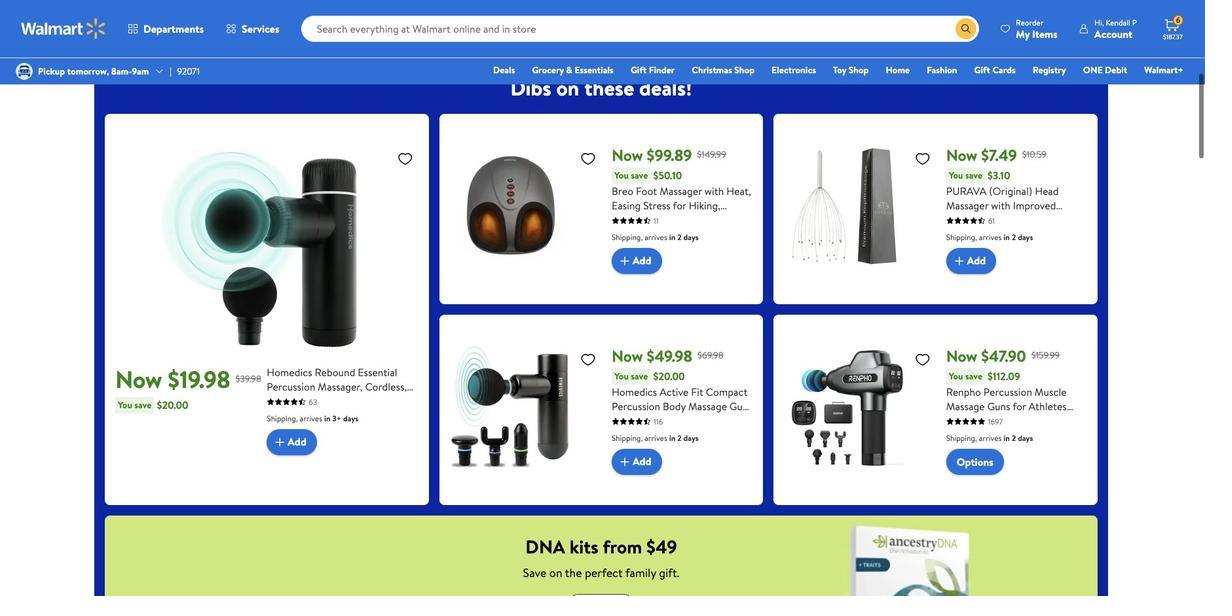 Task type: locate. For each thing, give the bounding box(es) containing it.
0 horizontal spatial -
[[980, 213, 984, 227]]

one
[[1083, 64, 1103, 77]]

0 vertical spatial head
[[1035, 184, 1059, 198]]

heat, inside you save $50.10 breo foot massager with heat, easing stress for hiking, tennis, golf fits feet up to men size 12
[[727, 184, 751, 198]]

holiday recovery image
[[988, 0, 1035, 13]]

days down body
[[684, 433, 699, 444]]

0 horizontal spatial care
[[373, 17, 390, 30]]

1 horizontal spatial homedics
[[612, 385, 657, 399]]

cordless, inside homedics rebound essential percussion massager, cordless, rechargeable
[[365, 380, 407, 394]]

1 vertical spatial home
[[886, 64, 910, 77]]

deals!
[[639, 73, 692, 102]]

with left soothing
[[612, 414, 631, 428]]

0 horizontal spatial add to cart image
[[617, 454, 633, 470]]

you inside you save $50.10 breo foot massager with heat, easing stress for hiking, tennis, golf fits feet up to men size 12
[[615, 169, 629, 182]]

0 vertical spatial homedics
[[267, 365, 312, 380]]

1 horizontal spatial $20.00
[[653, 370, 685, 384]]

2 horizontal spatial gift
[[1073, 17, 1089, 30]]

care down oral care deals image
[[373, 17, 390, 30]]

easing
[[612, 198, 641, 213]]

arrives down the 61
[[979, 232, 1002, 243]]

save for $49.98
[[631, 370, 648, 383]]

in down "black," at right
[[1004, 433, 1010, 444]]

add for now $7.49
[[967, 254, 986, 268]]

$20.00 up active on the right bottom of the page
[[653, 370, 685, 384]]

save down now $19.98 $39.98
[[134, 399, 152, 412]]

2 down scratcher
[[1012, 232, 1016, 243]]

$20.00 down now $19.98 $39.98
[[157, 398, 188, 413]]

care for personal
[[942, 17, 960, 30]]

save
[[631, 169, 648, 182], [966, 169, 983, 182], [631, 370, 648, 383], [966, 370, 983, 383], [134, 399, 152, 412]]

& for protein
[[631, 17, 637, 30]]

percussion up the 116 in the bottom right of the page
[[612, 399, 660, 414]]

head left 20
[[987, 213, 1011, 227]]

- inside the you save $112.09 renpho percussion muscle massage guns for athletes pain relief -black, ideal gifts
[[997, 414, 1001, 428]]

protein & fitness deals image
[[595, 0, 642, 13]]

2 for now $99.89
[[678, 232, 682, 243]]

& inside "massage & spa deals"
[[311, 17, 317, 30]]

1 vertical spatial add to cart image
[[272, 435, 288, 450]]

0 vertical spatial for
[[673, 198, 687, 213]]

gift left sets
[[1073, 17, 1089, 30]]

2 horizontal spatial shop
[[849, 64, 869, 77]]

personal care deals link
[[899, 0, 967, 40]]

1 horizontal spatial care
[[835, 26, 852, 39]]

family
[[626, 565, 656, 581]]

arrives down 63 at the left of page
[[300, 413, 322, 424]]

massage & spa deals
[[275, 17, 333, 39]]

11
[[654, 215, 659, 226]]

homedics up soothing
[[612, 385, 657, 399]]

1 horizontal spatial shop
[[735, 64, 755, 77]]

1 horizontal spatial heat,
[[727, 184, 751, 198]]

& inside protein & fitness deals
[[631, 17, 637, 30]]

1 horizontal spatial add to cart image
[[952, 253, 967, 269]]

add button
[[612, 248, 662, 274], [946, 248, 997, 274], [267, 429, 317, 456], [612, 449, 662, 475]]

add button down the design
[[946, 248, 997, 274]]

protein & fitness deals link
[[584, 0, 653, 40]]

add for now $99.89
[[633, 254, 652, 268]]

& for vitamins
[[555, 17, 561, 30]]

deals
[[153, 17, 173, 30], [392, 17, 412, 30], [464, 17, 484, 30], [294, 26, 314, 39], [623, 26, 643, 39], [707, 26, 727, 39], [766, 26, 786, 39], [854, 26, 874, 39], [923, 26, 943, 39]]

home
[[829, 17, 853, 30], [886, 64, 910, 77]]

with up up
[[705, 184, 724, 198]]

0 horizontal spatial percussion
[[267, 380, 315, 394]]

deals inside protein & fitness deals
[[623, 26, 643, 39]]

fashion
[[927, 64, 958, 77]]

2 down fits
[[678, 232, 682, 243]]

3+
[[333, 413, 341, 424]]

add button down deep- on the right bottom of the page
[[612, 449, 662, 475]]

shop
[[120, 17, 140, 30], [735, 64, 755, 77], [849, 64, 869, 77]]

dibs
[[511, 73, 551, 102]]

get it fast!
[[204, 17, 247, 30]]

save for $7.49
[[966, 169, 983, 182]]

shop inside 'link'
[[735, 64, 755, 77]]

one debit
[[1083, 64, 1128, 77]]

essentials
[[575, 64, 614, 77]]

shipping, arrives in 2 days down 11
[[612, 232, 699, 243]]

health
[[855, 17, 880, 30]]

& left spa
[[311, 17, 317, 30]]

in right "tissue" at the right bottom
[[669, 433, 676, 444]]

shop for christmas shop
[[735, 64, 755, 77]]

0 horizontal spatial $20.00
[[157, 398, 188, 413]]

care left "health" on the right
[[835, 26, 852, 39]]

gift left "cards"
[[975, 64, 991, 77]]

& for grocery
[[566, 64, 573, 77]]

registry
[[1033, 64, 1066, 77]]

& right grocery at the left top
[[566, 64, 573, 77]]

days down scratcher
[[1018, 232, 1033, 243]]

add to favorites list, renpho percussion muscle massage guns for athletes pain relief -black, ideal gifts image
[[915, 352, 931, 368]]

health essentials deals image
[[673, 0, 721, 13]]

save inside you save $3.10 purava (original) head massager with improved design - head scratcher massager with 20
[[966, 169, 983, 182]]

options link
[[946, 449, 1004, 475]]

1 vertical spatial homedics
[[612, 385, 657, 399]]

oral care deals
[[353, 17, 412, 30]]

you inside the you save $112.09 renpho percussion muscle massage guns for athletes pain relief -black, ideal gifts
[[949, 370, 963, 383]]

add to cart image
[[617, 253, 633, 269], [272, 435, 288, 450]]

arrives down 11
[[645, 232, 667, 243]]

&
[[311, 17, 317, 30], [555, 17, 561, 30], [631, 17, 637, 30], [772, 17, 778, 30], [566, 64, 573, 77]]

you for now $49.98
[[615, 370, 629, 383]]

to
[[721, 213, 731, 227]]

percussion up 63 at the left of page
[[267, 380, 315, 394]]

recovery
[[994, 26, 1029, 39]]

you save $20.00 homedics active fit compact percussion body massage gun with soothing heat, cordless, deep-tissue massage
[[612, 370, 748, 443]]

home inside home health care deals
[[829, 17, 853, 30]]

- inside you save $3.10 purava (original) head massager with improved design - head scratcher massager with 20
[[980, 213, 984, 227]]

you inside you save $3.10 purava (original) head massager with improved design - head scratcher massager with 20
[[949, 169, 963, 182]]

services
[[242, 22, 280, 36]]

$47.90
[[981, 345, 1026, 367]]

percussion inside you save $20.00 homedics active fit compact percussion body massage gun with soothing heat, cordless, deep-tissue massage
[[612, 399, 660, 414]]

christmas
[[692, 64, 732, 77]]

1 horizontal spatial home
[[886, 64, 910, 77]]

deals inside personal care deals
[[923, 26, 943, 39]]

now for now $49.98
[[612, 345, 643, 367]]

shop left 'all'
[[120, 17, 140, 30]]

add to cart image for now $49.98
[[617, 454, 633, 470]]

homedics up rechargeable
[[267, 365, 312, 380]]

2 down "black," at right
[[1012, 433, 1016, 444]]

now right add to favorites list, homedics active fit compact percussion body massage gun with soothing heat, cordless, deep-tissue massage icon at the left bottom
[[612, 345, 643, 367]]

2 horizontal spatial percussion
[[984, 385, 1032, 399]]

1 horizontal spatial add to cart image
[[617, 253, 633, 269]]

body
[[663, 399, 686, 414]]

deals inside health essentials deals
[[707, 26, 727, 39]]

& for bath
[[772, 17, 778, 30]]

in left 20
[[1004, 232, 1010, 243]]

add button for now $99.89
[[612, 248, 662, 274]]

shave
[[438, 17, 462, 30]]

1 horizontal spatial gift
[[975, 64, 991, 77]]

shop right toy
[[849, 64, 869, 77]]

walmart image
[[21, 18, 106, 39]]

home left fashion in the right of the page
[[886, 64, 910, 77]]

head
[[1035, 184, 1059, 198], [987, 213, 1011, 227]]

add to cart image down the design
[[952, 253, 967, 269]]

& right protein
[[631, 17, 637, 30]]

massage down the massage & spa deals image
[[275, 17, 309, 30]]

health
[[684, 17, 710, 30]]

add to favorites list, breo foot massager with heat,  easing stress for hiking, tennis, golf fits feet up to men size 12 image
[[580, 150, 596, 167]]

scratcher
[[1013, 213, 1057, 227]]

gift cards link
[[969, 63, 1022, 77]]

$20.00 inside you save $20.00 homedics active fit compact percussion body massage gun with soothing heat, cordless, deep-tissue massage
[[653, 370, 685, 384]]

0 vertical spatial add to cart image
[[952, 253, 967, 269]]

design
[[946, 213, 978, 227]]

care left search icon
[[942, 17, 960, 30]]

shipping, down pain
[[946, 433, 977, 444]]

for right guns
[[1013, 399, 1026, 414]]

shipping, arrives in 2 days down the 116 in the bottom right of the page
[[612, 433, 699, 444]]

save inside you save $20.00 homedics active fit compact percussion body massage gun with soothing heat, cordless, deep-tissue massage
[[631, 370, 648, 383]]

0 horizontal spatial homedics
[[267, 365, 312, 380]]

for
[[673, 198, 687, 213], [1013, 399, 1026, 414]]

massage inside the you save $112.09 renpho percussion muscle massage guns for athletes pain relief -black, ideal gifts
[[946, 399, 985, 414]]

in
[[669, 232, 676, 243], [1004, 232, 1010, 243], [324, 413, 331, 424], [669, 433, 676, 444], [1004, 433, 1010, 444]]

shipping, arrives in 2 days down the 1697 at the bottom right of the page
[[946, 433, 1033, 444]]

| 92071
[[170, 65, 200, 78]]

gifts
[[1054, 414, 1076, 428]]

gift left finder
[[631, 64, 647, 77]]

in for now $47.90
[[1004, 433, 1010, 444]]

- left the 61
[[980, 213, 984, 227]]

days for now $47.90
[[1018, 433, 1033, 444]]

you save $20.00
[[118, 398, 188, 413]]

now for now $99.89
[[612, 144, 643, 166]]

1 horizontal spatial percussion
[[612, 399, 660, 414]]

1 horizontal spatial -
[[997, 414, 1001, 428]]

add to favorites list, homedics active fit compact percussion body massage gun with soothing heat, cordless, deep-tissue massage image
[[580, 352, 596, 368]]

grocery & essentials link
[[526, 63, 620, 77]]

on inside dna kits from $49 save on the perfect family gift.
[[550, 565, 562, 581]]

save
[[523, 565, 547, 581]]

arrives
[[645, 232, 667, 243], [979, 232, 1002, 243], [300, 413, 322, 424], [645, 433, 667, 444], [979, 433, 1002, 444]]

0 vertical spatial home
[[829, 17, 853, 30]]

arrives down the 1697 at the bottom right of the page
[[979, 433, 1002, 444]]

2 right "tissue" at the right bottom
[[678, 433, 682, 444]]

health essentials deals link
[[663, 0, 731, 40]]

personal
[[906, 17, 940, 30]]

days down feet
[[684, 232, 699, 243]]

personal care deals
[[906, 17, 960, 39]]

days for now $99.89
[[684, 232, 699, 243]]

1 horizontal spatial for
[[1013, 399, 1026, 414]]

home down home health care deals image
[[829, 17, 853, 30]]

vitamins
[[518, 17, 553, 30]]

add down the design
[[967, 254, 986, 268]]

add to cart image down the shipping, arrives in 3+ days
[[272, 435, 288, 450]]

6 $187.37
[[1163, 15, 1183, 41]]

- right relief at the right
[[997, 414, 1001, 428]]

add down size
[[633, 254, 652, 268]]

2 horizontal spatial care
[[942, 17, 960, 30]]

& right bath
[[772, 17, 778, 30]]

debit
[[1105, 64, 1128, 77]]

save up purava
[[966, 169, 983, 182]]

save down now $49.98 $69.98 at the bottom right of page
[[631, 370, 648, 383]]

save up foot
[[631, 169, 648, 182]]

shipping, arrives in 2 days
[[612, 232, 699, 243], [946, 232, 1033, 243], [612, 433, 699, 444], [946, 433, 1033, 444]]

0 horizontal spatial home
[[829, 17, 853, 30]]

these
[[585, 73, 634, 102]]

massage
[[275, 17, 309, 30], [689, 399, 727, 414], [946, 399, 985, 414], [670, 428, 708, 443]]

p
[[1133, 17, 1137, 28]]

1 vertical spatial -
[[997, 414, 1001, 428]]

shop right christmas
[[735, 64, 755, 77]]

& right the vitamins
[[555, 17, 561, 30]]

now for now $47.90
[[946, 345, 978, 367]]

for right stress
[[673, 198, 687, 213]]

homedics inside you save $20.00 homedics active fit compact percussion body massage gun with soothing heat, cordless, deep-tissue massage
[[612, 385, 657, 399]]

$19.98
[[168, 363, 230, 396]]

christmas shop
[[692, 64, 755, 77]]

 image
[[16, 63, 33, 80]]

shipping, down soothing
[[612, 433, 643, 444]]

now $99.89 $149.99
[[612, 144, 727, 166]]

shipping, down tennis,
[[612, 232, 643, 243]]

massage & spa deals image
[[280, 0, 328, 13]]

0 horizontal spatial gift
[[631, 64, 647, 77]]

$99.89
[[647, 144, 692, 166]]

in for now $7.49
[[1004, 232, 1010, 243]]

now up purava
[[946, 144, 978, 166]]

0 horizontal spatial head
[[987, 213, 1011, 227]]

1 vertical spatial $20.00
[[157, 398, 188, 413]]

next slide for chipmodulewithimages list image
[[1067, 0, 1098, 19]]

pickup tomorrow, 8am-9am
[[38, 65, 149, 78]]

1 horizontal spatial head
[[1035, 184, 1059, 198]]

1 vertical spatial on
[[550, 565, 562, 581]]

tomorrow,
[[67, 65, 109, 78]]

cordless,
[[365, 380, 407, 394], [704, 414, 746, 428]]

add to cart image down deep- on the right bottom of the page
[[617, 454, 633, 470]]

percussion down $112.09
[[984, 385, 1032, 399]]

massager inside you save $50.10 breo foot massager with heat, easing stress for hiking, tennis, golf fits feet up to men size 12
[[660, 184, 702, 198]]

0 horizontal spatial for
[[673, 198, 687, 213]]

shipping, for now $47.90
[[946, 433, 977, 444]]

percussion inside homedics rebound essential percussion massager, cordless, rechargeable
[[267, 380, 315, 394]]

care inside personal care deals
[[942, 17, 960, 30]]

1 vertical spatial for
[[1013, 399, 1026, 414]]

save inside you save $20.00
[[134, 399, 152, 412]]

massager down $50.10
[[660, 184, 702, 198]]

save inside the you save $112.09 renpho percussion muscle massage guns for athletes pain relief -black, ideal gifts
[[966, 370, 983, 383]]

0 horizontal spatial cordless,
[[365, 380, 407, 394]]

services button
[[215, 13, 291, 45]]

cordless, down compact
[[704, 414, 746, 428]]

$69.98
[[698, 349, 724, 362]]

shipping, down the design
[[946, 232, 977, 243]]

heat, up to
[[727, 184, 751, 198]]

head up scratcher
[[1035, 184, 1059, 198]]

8am-
[[111, 65, 132, 78]]

cordless, right 'massager,'
[[365, 380, 407, 394]]

1 vertical spatial heat,
[[677, 414, 702, 428]]

0 vertical spatial heat,
[[727, 184, 751, 198]]

now for now $19.98
[[115, 363, 162, 396]]

save for $47.90
[[966, 370, 983, 383]]

& inside bath & body deals
[[772, 17, 778, 30]]

arrives for now $7.49
[[979, 232, 1002, 243]]

0 vertical spatial $20.00
[[653, 370, 685, 384]]

relief
[[968, 414, 994, 428]]

gift finder link
[[625, 63, 681, 77]]

1 vertical spatial add to cart image
[[617, 454, 633, 470]]

with up the 61
[[991, 198, 1011, 213]]

now up breo
[[612, 144, 643, 166]]

2
[[678, 232, 682, 243], [1012, 232, 1016, 243], [678, 433, 682, 444], [1012, 433, 1016, 444]]

Search search field
[[301, 16, 979, 42]]

add to cart image down men
[[617, 253, 633, 269]]

shipping, arrives in 2 days down the 61
[[946, 232, 1033, 243]]

0 vertical spatial -
[[980, 213, 984, 227]]

0 vertical spatial cordless,
[[365, 380, 407, 394]]

1 vertical spatial head
[[987, 213, 1011, 227]]

days down "black," at right
[[1018, 433, 1033, 444]]

in right 12
[[669, 232, 676, 243]]

save up renpho
[[966, 370, 983, 383]]

my
[[1016, 27, 1030, 41]]

& for massage
[[311, 17, 317, 30]]

now up renpho
[[946, 345, 978, 367]]

massage left guns
[[946, 399, 985, 414]]

arrives down the 116 in the bottom right of the page
[[645, 433, 667, 444]]

homedics
[[267, 365, 312, 380], [612, 385, 657, 399]]

care for oral
[[373, 17, 390, 30]]

& inside "vitamins & supplements"
[[555, 17, 561, 30]]

heat, down fit
[[677, 414, 702, 428]]

shipping, arrives in 3+ days
[[267, 413, 359, 424]]

finder
[[649, 64, 675, 77]]

0 horizontal spatial heat,
[[677, 414, 702, 428]]

days for now $7.49
[[1018, 232, 1033, 243]]

gun
[[730, 399, 748, 414]]

now up you save $20.00
[[115, 363, 162, 396]]

0 horizontal spatial shop
[[120, 17, 140, 30]]

add down "tissue" at the right bottom
[[633, 455, 652, 469]]

personal care deals image
[[909, 0, 956, 13]]

active
[[660, 385, 689, 399]]

rebound
[[315, 365, 355, 380]]

tissue
[[640, 428, 667, 443]]

the
[[565, 565, 582, 581]]

add to cart image
[[952, 253, 967, 269], [617, 454, 633, 470]]

save inside you save $50.10 breo foot massager with heat, easing stress for hiking, tennis, golf fits feet up to men size 12
[[631, 169, 648, 182]]

you inside you save $20.00 homedics active fit compact percussion body massage gun with soothing heat, cordless, deep-tissue massage
[[615, 370, 629, 383]]

$50.10
[[653, 168, 682, 183]]

-
[[980, 213, 984, 227], [997, 414, 1001, 428]]

1 horizontal spatial cordless,
[[704, 414, 746, 428]]

add button down size
[[612, 248, 662, 274]]

bath & body deals link
[[742, 0, 810, 40]]

1 vertical spatial cordless,
[[704, 414, 746, 428]]

it
[[221, 17, 227, 30]]



Task type: vqa. For each thing, say whether or not it's contained in the screenshot.
Oral Care Deals image
yes



Task type: describe. For each thing, give the bounding box(es) containing it.
you for now $7.49
[[949, 169, 963, 182]]

Walmart Site-Wide search field
[[301, 16, 979, 42]]

golf
[[645, 213, 665, 227]]

shipping, down rechargeable
[[267, 413, 298, 424]]

oral care deals image
[[359, 0, 406, 13]]

hi, kendall p account
[[1095, 17, 1137, 41]]

$20.00 for you save $20.00
[[157, 398, 188, 413]]

now $7.49 $10.59
[[946, 144, 1047, 166]]

for inside the you save $112.09 renpho percussion muscle massage guns for athletes pain relief -black, ideal gifts
[[1013, 399, 1026, 414]]

kits
[[570, 534, 599, 560]]

gift for gift cards
[[975, 64, 991, 77]]

0 vertical spatial add to cart image
[[617, 253, 633, 269]]

walmart+ link
[[1139, 63, 1190, 77]]

shave deals image
[[438, 0, 485, 13]]

shipping, arrives in 2 days for $49.98
[[612, 433, 699, 444]]

in for now $49.98
[[669, 433, 676, 444]]

hi,
[[1095, 17, 1104, 28]]

$49
[[647, 534, 677, 560]]

2 for now $49.98
[[678, 433, 682, 444]]

arrives for now $99.89
[[645, 232, 667, 243]]

health essentials deals
[[667, 17, 727, 39]]

1697
[[988, 416, 1003, 428]]

shop all deals link
[[113, 0, 181, 31]]

home for home health care deals
[[829, 17, 853, 30]]

gift sets
[[1073, 17, 1107, 30]]

for inside you save $50.10 breo foot massager with heat, easing stress for hiking, tennis, golf fits feet up to men size 12
[[673, 198, 687, 213]]

options
[[957, 455, 994, 469]]

deals inside home health care deals
[[854, 26, 874, 39]]

homedics inside homedics rebound essential percussion massager, cordless, rechargeable
[[267, 365, 312, 380]]

arrives for now $49.98
[[645, 433, 667, 444]]

with inside you save $20.00 homedics active fit compact percussion body massage gun with soothing heat, cordless, deep-tissue massage
[[612, 414, 631, 428]]

departments
[[143, 22, 204, 36]]

black,
[[1001, 414, 1028, 428]]

dna kits from $49 save on the perfect family gift.
[[523, 534, 680, 581]]

holiday recovery link
[[977, 0, 1046, 40]]

up
[[708, 213, 719, 227]]

walmart+
[[1145, 64, 1184, 77]]

days for now $49.98
[[684, 433, 699, 444]]

pickup
[[38, 65, 65, 78]]

guns
[[988, 399, 1011, 414]]

grocery & essentials
[[532, 64, 614, 77]]

feet
[[686, 213, 705, 227]]

tennis,
[[612, 213, 642, 227]]

shipping, for now $99.89
[[612, 232, 643, 243]]

deals
[[493, 64, 515, 77]]

home link
[[880, 63, 916, 77]]

shop for toy shop
[[849, 64, 869, 77]]

breo
[[612, 184, 634, 198]]

in for now $99.89
[[669, 232, 676, 243]]

(original)
[[989, 184, 1033, 198]]

items
[[1033, 27, 1058, 41]]

shipping, arrives in 2 days for $47.90
[[946, 433, 1033, 444]]

$159.99
[[1032, 349, 1060, 362]]

gift for gift sets
[[1073, 17, 1089, 30]]

$3.10
[[988, 168, 1011, 183]]

now for now $7.49
[[946, 144, 978, 166]]

add to favorites list, homedics rebound essential percussion massager, cordless, rechargeable image
[[397, 150, 413, 167]]

homedics rebound essential percussion massager, cordless, rechargeable
[[267, 365, 407, 409]]

care inside home health care deals
[[835, 26, 852, 39]]

shipping, arrives in 2 days for $7.49
[[946, 232, 1033, 243]]

home health care deals image
[[831, 0, 878, 13]]

in left 3+
[[324, 413, 331, 424]]

12
[[655, 227, 664, 241]]

fast!
[[229, 17, 247, 30]]

improved
[[1013, 198, 1056, 213]]

deals inside bath & body deals
[[766, 26, 786, 39]]

holiday
[[996, 17, 1027, 30]]

you for now $47.90
[[949, 370, 963, 383]]

heat, inside you save $20.00 homedics active fit compact percussion body massage gun with soothing heat, cordless, deep-tissue massage
[[677, 414, 702, 428]]

add to favorites list, purava (original) head massager with improved design - head scratcher massager with 20 image
[[915, 150, 931, 167]]

toy shop
[[833, 64, 869, 77]]

you save $3.10 purava (original) head massager with improved design - head scratcher massager with 20
[[946, 168, 1059, 241]]

search icon image
[[961, 24, 972, 34]]

add button down the shipping, arrives in 3+ days
[[267, 429, 317, 456]]

fashion link
[[921, 63, 963, 77]]

with inside you save $50.10 breo foot massager with heat, easing stress for hiking, tennis, golf fits feet up to men size 12
[[705, 184, 724, 198]]

from
[[603, 534, 642, 560]]

$39.98
[[236, 373, 261, 386]]

$7.49
[[981, 144, 1017, 166]]

oral care deals link
[[349, 0, 417, 31]]

gift finder
[[631, 64, 675, 77]]

gift cards
[[975, 64, 1016, 77]]

massage down body
[[670, 428, 708, 443]]

massager,
[[318, 380, 363, 394]]

home for home
[[886, 64, 910, 77]]

grocery
[[532, 64, 564, 77]]

9am
[[132, 65, 149, 78]]

massage inside "massage & spa deals"
[[275, 17, 309, 30]]

0 horizontal spatial add to cart image
[[272, 435, 288, 450]]

cordless, inside you save $20.00 homedics active fit compact percussion body massage gun with soothing heat, cordless, deep-tissue massage
[[704, 414, 746, 428]]

toy
[[833, 64, 847, 77]]

you inside you save $20.00
[[118, 399, 132, 412]]

add button for now $49.98
[[612, 449, 662, 475]]

gift.
[[659, 565, 680, 581]]

shave deals
[[438, 17, 484, 30]]

$20.00 for you save $20.00 homedics active fit compact percussion body massage gun with soothing heat, cordless, deep-tissue massage
[[653, 370, 685, 384]]

arrives for now $47.90
[[979, 433, 1002, 444]]

days right 3+
[[343, 413, 359, 424]]

deals link
[[487, 63, 521, 77]]

save for $99.89
[[631, 169, 648, 182]]

with down the 61
[[991, 227, 1011, 241]]

essential
[[358, 365, 397, 380]]

gift sets image
[[1067, 0, 1114, 13]]

percussion inside the you save $112.09 renpho percussion muscle massage guns for athletes pain relief -black, ideal gifts
[[984, 385, 1032, 399]]

shipping, for now $49.98
[[612, 433, 643, 444]]

spa
[[320, 17, 333, 30]]

electronics
[[772, 64, 816, 77]]

add for now $49.98
[[633, 455, 652, 469]]

size
[[634, 227, 652, 241]]

massage left gun
[[689, 399, 727, 414]]

gift for gift finder
[[631, 64, 647, 77]]

2 for now $7.49
[[1012, 232, 1016, 243]]

home health care deals
[[829, 17, 880, 39]]

now $49.98 $69.98
[[612, 345, 724, 367]]

compact
[[706, 385, 748, 399]]

gift sets link
[[1056, 0, 1124, 31]]

shipping, arrives in 2 days for $99.89
[[612, 232, 699, 243]]

116
[[654, 416, 663, 428]]

perfect
[[585, 565, 623, 581]]

all
[[142, 17, 151, 30]]

massager down the 61
[[946, 227, 989, 241]]

now $47.90 $159.99
[[946, 345, 1060, 367]]

you for now $99.89
[[615, 169, 629, 182]]

add to cart image for now $7.49
[[952, 253, 967, 269]]

massager up the 61
[[946, 198, 989, 213]]

shipping, for now $7.49
[[946, 232, 977, 243]]

departments button
[[117, 13, 215, 45]]

0 vertical spatial on
[[556, 73, 579, 102]]

add down the shipping, arrives in 3+ days
[[288, 435, 307, 450]]

account
[[1095, 27, 1133, 41]]

vitamins & supplements link
[[506, 0, 574, 40]]

purava
[[946, 184, 987, 198]]

reorder
[[1016, 17, 1044, 28]]

registry link
[[1027, 63, 1072, 77]]

bath & body deals image
[[752, 0, 799, 13]]

deals inside "massage & spa deals"
[[294, 26, 314, 39]]

fitness
[[594, 26, 620, 39]]

add button for now $7.49
[[946, 248, 997, 274]]

rechargeable
[[267, 394, 329, 409]]

vitamins & supplements image
[[516, 0, 563, 13]]

get it fast! link
[[191, 0, 259, 31]]

2 for now $47.90
[[1012, 433, 1016, 444]]



